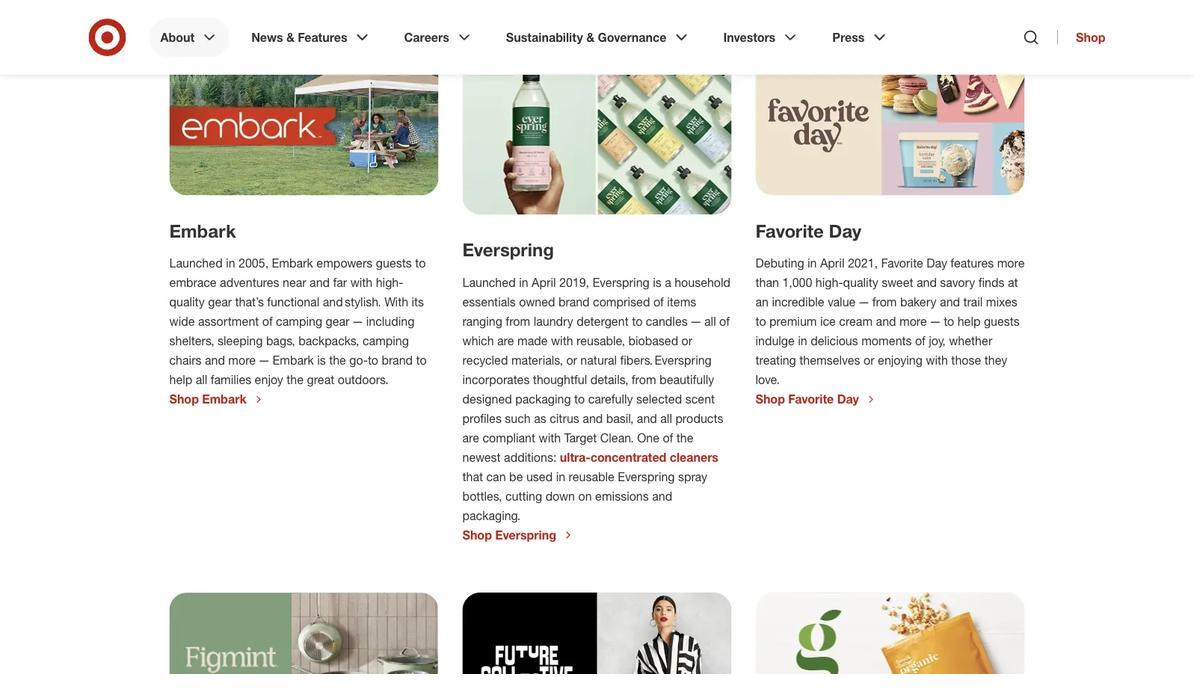 Task type: vqa. For each thing, say whether or not it's contained in the screenshot.
the "provides"
no



Task type: describe. For each thing, give the bounding box(es) containing it.
chairs
[[169, 353, 202, 368]]

than
[[756, 276, 779, 290]]

recycled
[[463, 353, 508, 368]]

press link
[[822, 18, 899, 57]]

ultra-concentrated cleaners that can be used in reusable everspring spray bottles, cutting down on emissions and packaging. shop everspring
[[463, 450, 719, 543]]

embark down bags,
[[273, 353, 314, 368]]

materials,
[[512, 353, 563, 368]]

far
[[333, 276, 347, 290]]

cutting
[[506, 489, 542, 504]]

that's
[[235, 295, 264, 310]]

additions:
[[504, 450, 557, 465]]

with inside the launched in 2005, embark empowers guests to embrace adventures near and far with high- quality gear that's functional and stylish. with its wide assortment of camping gear — including shelters, sleeping bags, backpacks, camping chairs and more — embark is the go-to brand to help all families enjoy the great outdoors. shop embark
[[350, 276, 373, 290]]

finds
[[979, 276, 1005, 290]]

in for essentials
[[519, 275, 528, 290]]

compliant
[[483, 431, 536, 445]]

which
[[463, 334, 494, 348]]

1 horizontal spatial gear
[[326, 315, 350, 329]]

of inside debuting in april 2021, favorite day features more than 1,000 high-quality sweet and savory finds at an incredible value — from bakery and trail mixes to premium ice cream and more — to help guests indulge in delicious moments of joy, whether treating themselves or enjoying with those they love. shop favorite day
[[915, 334, 926, 349]]

including
[[366, 315, 415, 329]]

whether
[[949, 334, 993, 349]]

quality inside the launched in 2005, embark empowers guests to embrace adventures near and far with high- quality gear that's functional and stylish. with its wide assortment of camping gear — including shelters, sleeping bags, backpacks, camping chairs and more — embark is the go-to brand to help all families enjoy the great outdoors. shop embark
[[169, 295, 205, 310]]

an
[[756, 295, 769, 310]]

with inside debuting in april 2021, favorite day features more than 1,000 high-quality sweet and savory finds at an incredible value — from bakery and trail mixes to premium ice cream and more — to help guests indulge in delicious moments of joy, whether treating themselves or enjoying with those they love. shop favorite day
[[926, 353, 948, 368]]

of right one
[[663, 431, 673, 445]]

as
[[534, 411, 547, 426]]

debuting in april 2021, favorite day features more than 1,000 high-quality sweet and savory finds at an incredible value — from bakery and trail mixes to premium ice cream and more — to help guests indulge in delicious moments of joy, whether treating themselves or enjoying with those they love. shop favorite day
[[756, 256, 1025, 407]]

ultra-concentrated cleaners link
[[560, 450, 719, 465]]

owned
[[519, 295, 555, 309]]

carefully
[[588, 392, 633, 406]]

of up candles
[[654, 295, 664, 309]]

to down its
[[416, 353, 427, 368]]

incredible
[[772, 295, 825, 310]]

basil,
[[606, 411, 634, 426]]

to up joy,
[[944, 315, 955, 329]]

shop everspring link
[[463, 528, 574, 543]]

help inside debuting in april 2021, favorite day features more than 1,000 high-quality sweet and savory finds at an incredible value — from bakery and trail mixes to premium ice cream and more — to help guests indulge in delicious moments of joy, whether treating themselves or enjoying with those they love. shop favorite day
[[958, 315, 981, 329]]

— down and stylish. at left top
[[353, 315, 363, 329]]

with down laundry
[[551, 334, 573, 348]]

fibers. everspring
[[620, 353, 712, 368]]

2019,
[[559, 275, 589, 290]]

press
[[833, 30, 865, 45]]

concentrated
[[591, 450, 667, 465]]

beautifully
[[660, 372, 714, 387]]

help inside the launched in 2005, embark empowers guests to embrace adventures near and far with high- quality gear that's functional and stylish. with its wide assortment of camping gear — including shelters, sleeping bags, backpacks, camping chairs and more — embark is the go-to brand to help all families enjoy the great outdoors. shop embark
[[169, 373, 192, 388]]

1 horizontal spatial or
[[682, 334, 693, 348]]

its
[[412, 295, 424, 310]]

themselves
[[800, 353, 861, 368]]

essentials
[[463, 295, 516, 309]]

investors
[[724, 30, 776, 45]]

citrus
[[550, 411, 580, 426]]

detergent
[[577, 314, 629, 329]]

shop inside debuting in april 2021, favorite day features more than 1,000 high-quality sweet and savory finds at an incredible value — from bakery and trail mixes to premium ice cream and more — to help guests indulge in delicious moments of joy, whether treating themselves or enjoying with those they love. shop favorite day
[[756, 392, 785, 407]]

in inside ultra-concentrated cleaners that can be used in reusable everspring spray bottles, cutting down on emissions and packaging. shop everspring
[[556, 470, 566, 484]]

bottles,
[[463, 489, 502, 504]]

down
[[546, 489, 575, 504]]

1 horizontal spatial text image
[[756, 49, 1025, 196]]

at
[[1008, 276, 1018, 290]]

bags,
[[266, 334, 295, 349]]

features
[[951, 256, 994, 271]]

quality inside debuting in april 2021, favorite day features more than 1,000 high-quality sweet and savory finds at an incredible value — from bakery and trail mixes to premium ice cream and more — to help guests indulge in delicious moments of joy, whether treating themselves or enjoying with those they love. shop favorite day
[[843, 276, 879, 290]]

& for governance
[[587, 30, 595, 45]]

delicious
[[811, 334, 858, 349]]

treating
[[756, 353, 796, 368]]

outdoors.
[[338, 373, 389, 388]]

scent
[[686, 392, 715, 406]]

— up cream
[[859, 295, 869, 310]]

careers
[[404, 30, 449, 45]]

a group of people sitting at a picnic table by a lake image
[[169, 49, 439, 196]]

those
[[952, 353, 981, 368]]

embark up near
[[272, 256, 313, 271]]

household
[[675, 275, 731, 290]]

sleeping
[[218, 334, 263, 349]]

0 vertical spatial gear
[[208, 295, 232, 310]]

in for than
[[808, 256, 817, 271]]

savory
[[940, 276, 976, 290]]

reusable,
[[577, 334, 625, 348]]

brand inside the launched in 2005, embark empowers guests to embrace adventures near and far with high- quality gear that's functional and stylish. with its wide assortment of camping gear — including shelters, sleeping bags, backpacks, camping chairs and more — embark is the go-to brand to help all families enjoy the great outdoors. shop embark
[[382, 353, 413, 368]]

selected
[[636, 392, 682, 406]]

in down premium
[[798, 334, 808, 349]]

they
[[985, 353, 1008, 368]]

launched for launched in april 2019, everspring is a household essentials owned brand comprised of items ranging from laundry detergent to candles — all of which are made with reusable, biobased or recycled materials, or natural fibers. everspring incorporates thoughtful details, from beautifully designed packaging to carefully selected scent profiles such as citrus and basil, and all products are compliant with target clean. one of the newest additions:
[[463, 275, 516, 290]]

natural
[[581, 353, 617, 368]]

launched for launched in 2005, embark empowers guests to embrace adventures near and far with high- quality gear that's functional and stylish. with its wide assortment of camping gear — including shelters, sleeping bags, backpacks, camping chairs and more — embark is the go-to brand to help all families enjoy the great outdoors. shop embark
[[169, 256, 223, 271]]

0 vertical spatial all
[[705, 314, 716, 329]]

functional
[[267, 295, 320, 310]]

— up joy,
[[931, 315, 941, 329]]

2 horizontal spatial more
[[997, 256, 1025, 271]]

is inside the launched in 2005, embark empowers guests to embrace adventures near and far with high- quality gear that's functional and stylish. with its wide assortment of camping gear — including shelters, sleeping bags, backpacks, camping chairs and more — embark is the go-to brand to help all families enjoy the great outdoors. shop embark
[[317, 353, 326, 368]]

in for adventures
[[226, 256, 235, 271]]

shop favorite day link
[[756, 392, 877, 407]]

sustainability & governance link
[[496, 18, 701, 57]]

shop inside ultra-concentrated cleaners that can be used in reusable everspring spray bottles, cutting down on emissions and packaging. shop everspring
[[463, 528, 492, 543]]

such
[[505, 411, 531, 426]]

ranging
[[463, 314, 503, 329]]

love.
[[756, 373, 780, 388]]

of down household
[[720, 314, 730, 329]]

and up target
[[583, 411, 603, 426]]

mixes
[[986, 295, 1018, 310]]

empowers
[[317, 256, 373, 271]]

that
[[463, 470, 483, 484]]

everspring down ultra-concentrated cleaners link
[[618, 470, 675, 484]]

value
[[828, 295, 856, 310]]

profiles
[[463, 411, 502, 426]]

1 vertical spatial day
[[927, 256, 948, 271]]

items
[[667, 295, 697, 309]]

1 vertical spatial more
[[900, 315, 927, 329]]

guests inside debuting in april 2021, favorite day features more than 1,000 high-quality sweet and savory finds at an incredible value — from bakery and trail mixes to premium ice cream and more — to help guests indulge in delicious moments of joy, whether treating themselves or enjoying with those they love. shop favorite day
[[984, 315, 1020, 329]]

2 vertical spatial favorite
[[789, 392, 834, 407]]

clean.
[[600, 431, 634, 445]]

and up one
[[637, 411, 657, 426]]

and up moments
[[876, 315, 896, 329]]

— inside launched in april 2019, everspring is a household essentials owned brand comprised of items ranging from laundry detergent to candles — all of which are made with reusable, biobased or recycled materials, or natural fibers. everspring incorporates thoughtful details, from beautifully designed packaging to carefully selected scent profiles such as citrus and basil, and all products are compliant with target clean. one of the newest additions:
[[691, 314, 701, 329]]

be
[[509, 470, 523, 484]]

enjoying
[[878, 353, 923, 368]]

or inside debuting in april 2021, favorite day features more than 1,000 high-quality sweet and savory finds at an incredible value — from bakery and trail mixes to premium ice cream and more — to help guests indulge in delicious moments of joy, whether treating themselves or enjoying with those they love. shop favorite day
[[864, 353, 875, 368]]

embark down families
[[202, 392, 247, 407]]

go-
[[350, 353, 368, 368]]

to up outdoors.
[[368, 353, 378, 368]]



Task type: locate. For each thing, give the bounding box(es) containing it.
1 vertical spatial brand
[[382, 353, 413, 368]]

2 horizontal spatial all
[[705, 314, 716, 329]]

are left made
[[497, 334, 514, 348]]

quality down 2021,
[[843, 276, 879, 290]]

0 vertical spatial favorite
[[756, 220, 824, 242]]

1 high- from the left
[[376, 276, 403, 290]]

packaging.
[[463, 509, 521, 523]]

2 high- from the left
[[816, 276, 843, 290]]

adventures
[[220, 276, 279, 290]]

comprised
[[593, 295, 650, 309]]

or down moments
[[864, 353, 875, 368]]

and inside ultra-concentrated cleaners that can be used in reusable everspring spray bottles, cutting down on emissions and packaging. shop everspring
[[652, 489, 673, 504]]

premium
[[770, 315, 817, 329]]

0 vertical spatial is
[[653, 275, 662, 290]]

shop inside the launched in 2005, embark empowers guests to embrace adventures near and far with high- quality gear that's functional and stylish. with its wide assortment of camping gear — including shelters, sleeping bags, backpacks, camping chairs and more — embark is the go-to brand to help all families enjoy the great outdoors. shop embark
[[169, 392, 199, 407]]

0 horizontal spatial &
[[286, 30, 295, 45]]

packaging
[[516, 392, 571, 406]]

target
[[564, 431, 597, 445]]

0 vertical spatial camping
[[276, 315, 322, 329]]

biobased
[[629, 334, 678, 348]]

news
[[251, 30, 283, 45]]

debuting
[[756, 256, 804, 271]]

shelters,
[[169, 334, 214, 349]]

made
[[518, 334, 548, 348]]

sweet
[[882, 276, 914, 290]]

shop link
[[1058, 30, 1106, 45]]

indulge
[[756, 334, 795, 349]]

0 horizontal spatial april
[[532, 275, 556, 290]]

april for 2021,
[[820, 256, 845, 271]]

0 vertical spatial launched
[[169, 256, 223, 271]]

1 horizontal spatial more
[[900, 315, 927, 329]]

the inside launched in april 2019, everspring is a household essentials owned brand comprised of items ranging from laundry detergent to candles — all of which are made with reusable, biobased or recycled materials, or natural fibers. everspring incorporates thoughtful details, from beautifully designed packaging to carefully selected scent profiles such as citrus and basil, and all products are compliant with target clean. one of the newest additions:
[[677, 431, 694, 445]]

april inside launched in april 2019, everspring is a household essentials owned brand comprised of items ranging from laundry detergent to candles — all of which are made with reusable, biobased or recycled materials, or natural fibers. everspring incorporates thoughtful details, from beautifully designed packaging to carefully selected scent profiles such as citrus and basil, and all products are compliant with target clean. one of the newest additions:
[[532, 275, 556, 290]]

1 vertical spatial april
[[532, 275, 556, 290]]

is inside launched in april 2019, everspring is a household essentials owned brand comprised of items ranging from laundry detergent to candles — all of which are made with reusable, biobased or recycled materials, or natural fibers. everspring incorporates thoughtful details, from beautifully designed packaging to carefully selected scent profiles such as citrus and basil, and all products are compliant with target clean. one of the newest additions:
[[653, 275, 662, 290]]

1 horizontal spatial april
[[820, 256, 845, 271]]

more up at
[[997, 256, 1025, 271]]

sustainability & governance
[[506, 30, 667, 45]]

with down as
[[539, 431, 561, 445]]

in up owned at the top left of page
[[519, 275, 528, 290]]

news & features
[[251, 30, 347, 45]]

all up shop embark link
[[196, 373, 207, 388]]

brand right "go-"
[[382, 353, 413, 368]]

0 horizontal spatial is
[[317, 353, 326, 368]]

is up great
[[317, 353, 326, 368]]

more inside the launched in 2005, embark empowers guests to embrace adventures near and far with high- quality gear that's functional and stylish. with its wide assortment of camping gear — including shelters, sleeping bags, backpacks, camping chairs and more — embark is the go-to brand to help all families enjoy the great outdoors. shop embark
[[228, 353, 256, 368]]

mint green pots and pans on a stove and the word "figmint" and logo on a green background. image
[[169, 593, 439, 675]]

cleaners
[[670, 450, 719, 465]]

1 vertical spatial are
[[463, 431, 479, 445]]

everspring inside launched in april 2019, everspring is a household essentials owned brand comprised of items ranging from laundry detergent to candles — all of which are made with reusable, biobased or recycled materials, or natural fibers. everspring incorporates thoughtful details, from beautifully designed packaging to carefully selected scent profiles such as citrus and basil, and all products are compliant with target clean. one of the newest additions:
[[593, 275, 650, 290]]

1 horizontal spatial help
[[958, 315, 981, 329]]

are
[[497, 334, 514, 348], [463, 431, 479, 445]]

1,000
[[783, 276, 813, 290]]

2021,
[[848, 256, 878, 271]]

1 vertical spatial text image
[[463, 593, 732, 675]]

0 horizontal spatial launched
[[169, 256, 223, 271]]

2 vertical spatial from
[[632, 372, 656, 387]]

families
[[211, 373, 251, 388]]

0 horizontal spatial are
[[463, 431, 479, 445]]

brand inside launched in april 2019, everspring is a household essentials owned brand comprised of items ranging from laundry detergent to candles — all of which are made with reusable, biobased or recycled materials, or natural fibers. everspring incorporates thoughtful details, from beautifully designed packaging to carefully selected scent profiles such as citrus and basil, and all products are compliant with target clean. one of the newest additions:
[[559, 295, 590, 309]]

2 vertical spatial more
[[228, 353, 256, 368]]

embark up embrace
[[169, 220, 236, 242]]

the up cleaners
[[677, 431, 694, 445]]

more down the bakery
[[900, 315, 927, 329]]

high- inside the launched in 2005, embark empowers guests to embrace adventures near and far with high- quality gear that's functional and stylish. with its wide assortment of camping gear — including shelters, sleeping bags, backpacks, camping chairs and more — embark is the go-to brand to help all families enjoy the great outdoors. shop embark
[[376, 276, 403, 290]]

to up the citrus
[[574, 392, 585, 406]]

brand down 2019,
[[559, 295, 590, 309]]

details,
[[591, 372, 628, 387]]

april for 2019,
[[532, 275, 556, 290]]

2 vertical spatial day
[[837, 392, 859, 407]]

news & features link
[[241, 18, 382, 57]]

gear
[[208, 295, 232, 310], [326, 315, 350, 329]]

1 vertical spatial quality
[[169, 295, 205, 310]]

1 & from the left
[[286, 30, 295, 45]]

0 vertical spatial text image
[[756, 49, 1025, 196]]

0 horizontal spatial from
[[506, 314, 530, 329]]

launched in 2005, embark empowers guests to embrace adventures near and far with high- quality gear that's functional and stylish. with its wide assortment of camping gear — including shelters, sleeping bags, backpacks, camping chairs and more — embark is the go-to brand to help all families enjoy the great outdoors. shop embark
[[169, 256, 427, 407]]

of up bags,
[[262, 315, 273, 329]]

april
[[820, 256, 845, 271], [532, 275, 556, 290]]

&
[[286, 30, 295, 45], [587, 30, 595, 45]]

& right news
[[286, 30, 295, 45]]

in
[[226, 256, 235, 271], [808, 256, 817, 271], [519, 275, 528, 290], [798, 334, 808, 349], [556, 470, 566, 484]]

1 vertical spatial guests
[[984, 315, 1020, 329]]

1 horizontal spatial guests
[[984, 315, 1020, 329]]

from up made
[[506, 314, 530, 329]]

2 horizontal spatial the
[[677, 431, 694, 445]]

near
[[283, 276, 306, 290]]

0 vertical spatial help
[[958, 315, 981, 329]]

favorite up debuting
[[756, 220, 824, 242]]

1 horizontal spatial camping
[[363, 334, 409, 349]]

everspring up essentials on the left of the page
[[463, 239, 554, 261]]

0 horizontal spatial all
[[196, 373, 207, 388]]

of inside the launched in 2005, embark empowers guests to embrace adventures near and far with high- quality gear that's functional and stylish. with its wide assortment of camping gear — including shelters, sleeping bags, backpacks, camping chairs and more — embark is the go-to brand to help all families enjoy the great outdoors. shop embark
[[262, 315, 273, 329]]

launched inside the launched in 2005, embark empowers guests to embrace adventures near and far with high- quality gear that's functional and stylish. with its wide assortment of camping gear — including shelters, sleeping bags, backpacks, camping chairs and more — embark is the go-to brand to help all families enjoy the great outdoors. shop embark
[[169, 256, 223, 271]]

april inside debuting in april 2021, favorite day features more than 1,000 high-quality sweet and savory finds at an incredible value — from bakery and trail mixes to premium ice cream and more — to help guests indulge in delicious moments of joy, whether treating themselves or enjoying with those they love. shop favorite day
[[820, 256, 845, 271]]

0 horizontal spatial help
[[169, 373, 192, 388]]

in left 2005,
[[226, 256, 235, 271]]

camping down functional
[[276, 315, 322, 329]]

letter image
[[756, 593, 1025, 675]]

to up its
[[415, 256, 426, 271]]

help
[[958, 315, 981, 329], [169, 373, 192, 388]]

2 horizontal spatial from
[[873, 295, 897, 310]]

assortment
[[198, 315, 259, 329]]

with
[[385, 295, 408, 310]]

0 vertical spatial guests
[[376, 256, 412, 271]]

april up owned at the top left of page
[[532, 275, 556, 290]]

high- up the value
[[816, 276, 843, 290]]

all down selected
[[661, 411, 672, 426]]

features
[[298, 30, 347, 45]]

shop embark link
[[169, 392, 265, 407]]

investors link
[[713, 18, 810, 57]]

— up enjoy
[[259, 353, 269, 368]]

from down sweet
[[873, 295, 897, 310]]

launched
[[169, 256, 223, 271], [463, 275, 516, 290]]

of left joy,
[[915, 334, 926, 349]]

reusable
[[569, 470, 615, 484]]

sustainability
[[506, 30, 583, 45]]

is left a
[[653, 275, 662, 290]]

and stylish.
[[323, 295, 381, 310]]

2 vertical spatial the
[[677, 431, 694, 445]]

everspring down cutting
[[495, 528, 556, 543]]

0 vertical spatial quality
[[843, 276, 879, 290]]

favorite up sweet
[[881, 256, 924, 271]]

0 horizontal spatial text image
[[463, 593, 732, 675]]

0 horizontal spatial or
[[566, 353, 577, 368]]

incorporates
[[463, 372, 530, 387]]

embark
[[169, 220, 236, 242], [272, 256, 313, 271], [273, 353, 314, 368], [202, 392, 247, 407]]

0 horizontal spatial brand
[[382, 353, 413, 368]]

high- inside debuting in april 2021, favorite day features more than 1,000 high-quality sweet and savory finds at an incredible value — from bakery and trail mixes to premium ice cream and more — to help guests indulge in delicious moments of joy, whether treating themselves or enjoying with those they love. shop favorite day
[[816, 276, 843, 290]]

used
[[526, 470, 553, 484]]

cream
[[839, 315, 873, 329]]

and up the bakery
[[917, 276, 937, 290]]

day up savory
[[927, 256, 948, 271]]

day up 2021,
[[829, 220, 862, 242]]

and down savory
[[940, 295, 960, 310]]

from up selected
[[632, 372, 656, 387]]

all inside the launched in 2005, embark empowers guests to embrace adventures near and far with high- quality gear that's functional and stylish. with its wide assortment of camping gear — including shelters, sleeping bags, backpacks, camping chairs and more — embark is the go-to brand to help all families enjoy the great outdoors. shop embark
[[196, 373, 207, 388]]

in up down
[[556, 470, 566, 484]]

bakery
[[900, 295, 937, 310]]

with right "far"
[[350, 276, 373, 290]]

0 vertical spatial are
[[497, 334, 514, 348]]

0 horizontal spatial gear
[[208, 295, 232, 310]]

the
[[329, 353, 346, 368], [287, 373, 304, 388], [677, 431, 694, 445]]

quality up wide
[[169, 295, 205, 310]]

1 horizontal spatial from
[[632, 372, 656, 387]]

favorite down the themselves
[[789, 392, 834, 407]]

1 horizontal spatial brand
[[559, 295, 590, 309]]

with down joy,
[[926, 353, 948, 368]]

wide
[[169, 315, 195, 329]]

high- up with
[[376, 276, 403, 290]]

a hand holding a bottle of perfume image
[[463, 49, 732, 215]]

day down the themselves
[[837, 392, 859, 407]]

2005,
[[239, 256, 269, 271]]

1 horizontal spatial high-
[[816, 276, 843, 290]]

1 vertical spatial help
[[169, 373, 192, 388]]

everspring
[[463, 239, 554, 261], [593, 275, 650, 290], [618, 470, 675, 484], [495, 528, 556, 543]]

0 horizontal spatial camping
[[276, 315, 322, 329]]

camping down including
[[363, 334, 409, 349]]

gear up backpacks,
[[326, 315, 350, 329]]

more down sleeping
[[228, 353, 256, 368]]

1 horizontal spatial &
[[587, 30, 595, 45]]

and left "far"
[[310, 276, 330, 290]]

spray
[[678, 470, 708, 484]]

text image
[[756, 49, 1025, 196], [463, 593, 732, 675]]

1 vertical spatial the
[[287, 373, 304, 388]]

launched inside launched in april 2019, everspring is a household essentials owned brand comprised of items ranging from laundry detergent to candles — all of which are made with reusable, biobased or recycled materials, or natural fibers. everspring incorporates thoughtful details, from beautifully designed packaging to carefully selected scent profiles such as citrus and basil, and all products are compliant with target clean. one of the newest additions:
[[463, 275, 516, 290]]

ice
[[820, 315, 836, 329]]

1 horizontal spatial launched
[[463, 275, 516, 290]]

embrace
[[169, 276, 217, 290]]

more
[[997, 256, 1025, 271], [900, 315, 927, 329], [228, 353, 256, 368]]

gear up assortment
[[208, 295, 232, 310]]

about
[[160, 30, 195, 45]]

1 horizontal spatial are
[[497, 334, 514, 348]]

or down candles
[[682, 334, 693, 348]]

1 horizontal spatial the
[[329, 353, 346, 368]]

in inside launched in april 2019, everspring is a household essentials owned brand comprised of items ranging from laundry detergent to candles — all of which are made with reusable, biobased or recycled materials, or natural fibers. everspring incorporates thoughtful details, from beautifully designed packaging to carefully selected scent profiles such as citrus and basil, and all products are compliant with target clean. one of the newest additions:
[[519, 275, 528, 290]]

launched in april 2019, everspring is a household essentials owned brand comprised of items ranging from laundry detergent to candles — all of which are made with reusable, biobased or recycled materials, or natural fibers. everspring incorporates thoughtful details, from beautifully designed packaging to carefully selected scent profiles such as citrus and basil, and all products are compliant with target clean. one of the newest additions:
[[463, 275, 731, 465]]

are up newest
[[463, 431, 479, 445]]

& for features
[[286, 30, 295, 45]]

2 & from the left
[[587, 30, 595, 45]]

from inside debuting in april 2021, favorite day features more than 1,000 high-quality sweet and savory finds at an incredible value — from bakery and trail mixes to premium ice cream and more — to help guests indulge in delicious moments of joy, whether treating themselves or enjoying with those they love. shop favorite day
[[873, 295, 897, 310]]

0 horizontal spatial high-
[[376, 276, 403, 290]]

candles
[[646, 314, 688, 329]]

careers link
[[394, 18, 484, 57]]

launched up embrace
[[169, 256, 223, 271]]

all
[[705, 314, 716, 329], [196, 373, 207, 388], [661, 411, 672, 426]]

0 vertical spatial day
[[829, 220, 862, 242]]

1 vertical spatial favorite
[[881, 256, 924, 271]]

& left governance
[[587, 30, 595, 45]]

trail
[[964, 295, 983, 310]]

1 vertical spatial from
[[506, 314, 530, 329]]

help up whether
[[958, 315, 981, 329]]

0 vertical spatial april
[[820, 256, 845, 271]]

newest
[[463, 450, 501, 465]]

1 vertical spatial camping
[[363, 334, 409, 349]]

in inside the launched in 2005, embark empowers guests to embrace adventures near and far with high- quality gear that's functional and stylish. with its wide assortment of camping gear — including shelters, sleeping bags, backpacks, camping chairs and more — embark is the go-to brand to help all families enjoy the great outdoors. shop embark
[[226, 256, 235, 271]]

help down chairs
[[169, 373, 192, 388]]

and right emissions
[[652, 489, 673, 504]]

great
[[307, 373, 335, 388]]

enjoy
[[255, 373, 283, 388]]

guests up with
[[376, 256, 412, 271]]

backpacks,
[[299, 334, 359, 349]]

to down comprised
[[632, 314, 643, 329]]

can
[[487, 470, 506, 484]]

everspring up comprised
[[593, 275, 650, 290]]

to down "an"
[[756, 315, 766, 329]]

the left "go-"
[[329, 353, 346, 368]]

designed
[[463, 392, 512, 406]]

1 vertical spatial gear
[[326, 315, 350, 329]]

brand
[[559, 295, 590, 309], [382, 353, 413, 368]]

1 vertical spatial all
[[196, 373, 207, 388]]

guests inside the launched in 2005, embark empowers guests to embrace adventures near and far with high- quality gear that's functional and stylish. with its wide assortment of camping gear — including shelters, sleeping bags, backpacks, camping chairs and more — embark is the go-to brand to help all families enjoy the great outdoors. shop embark
[[376, 256, 412, 271]]

0 horizontal spatial quality
[[169, 295, 205, 310]]

guests down mixes
[[984, 315, 1020, 329]]

0 vertical spatial more
[[997, 256, 1025, 271]]

april left 2021,
[[820, 256, 845, 271]]

1 horizontal spatial quality
[[843, 276, 879, 290]]

or up the thoughtful
[[566, 353, 577, 368]]

shop
[[1076, 30, 1106, 45], [169, 392, 199, 407], [756, 392, 785, 407], [463, 528, 492, 543]]

0 vertical spatial brand
[[559, 295, 590, 309]]

0 horizontal spatial more
[[228, 353, 256, 368]]

and up families
[[205, 353, 225, 368]]

all down household
[[705, 314, 716, 329]]

— down items
[[691, 314, 701, 329]]

0 vertical spatial from
[[873, 295, 897, 310]]

2 vertical spatial all
[[661, 411, 672, 426]]

a
[[665, 275, 671, 290]]

0 horizontal spatial the
[[287, 373, 304, 388]]

1 vertical spatial launched
[[463, 275, 516, 290]]

1 horizontal spatial is
[[653, 275, 662, 290]]

1 horizontal spatial all
[[661, 411, 672, 426]]

products
[[676, 411, 724, 426]]

the left great
[[287, 373, 304, 388]]

ultra-
[[560, 450, 591, 465]]

0 vertical spatial the
[[329, 353, 346, 368]]

laundry
[[534, 314, 574, 329]]

launched up essentials on the left of the page
[[463, 275, 516, 290]]

to
[[415, 256, 426, 271], [632, 314, 643, 329], [756, 315, 766, 329], [944, 315, 955, 329], [368, 353, 378, 368], [416, 353, 427, 368], [574, 392, 585, 406]]

1 vertical spatial is
[[317, 353, 326, 368]]

2 horizontal spatial or
[[864, 353, 875, 368]]

in up the '1,000' at the top right of the page
[[808, 256, 817, 271]]

0 horizontal spatial guests
[[376, 256, 412, 271]]



